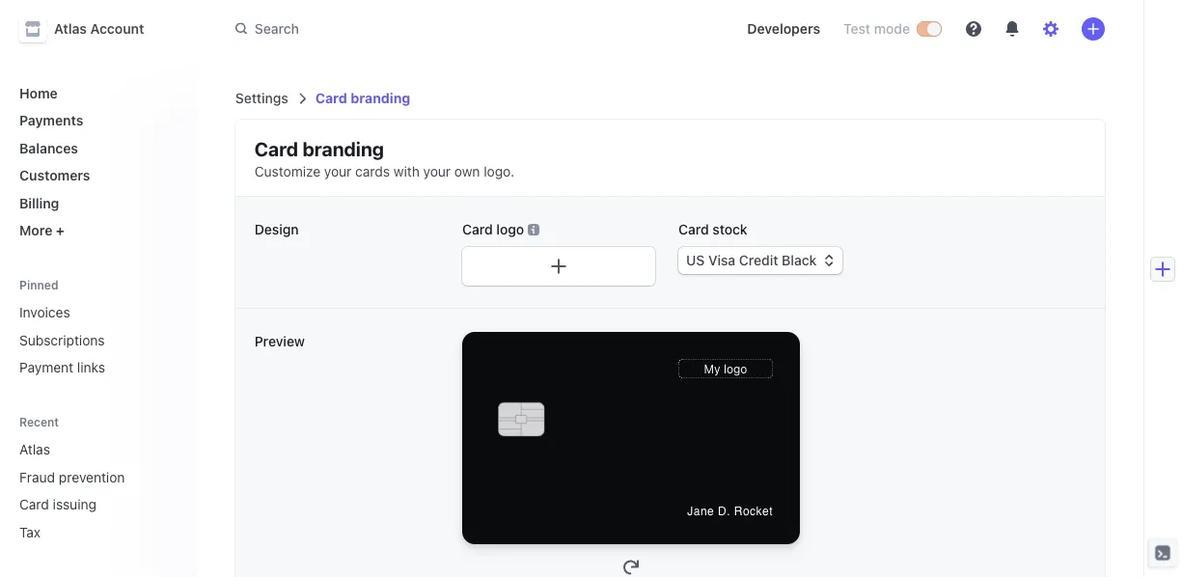 Task type: locate. For each thing, give the bounding box(es) containing it.
0 vertical spatial atlas
[[54, 21, 87, 37]]

card
[[315, 90, 347, 106], [255, 137, 298, 160], [462, 221, 493, 237], [678, 221, 709, 237], [19, 497, 49, 512]]

card branding customize your cards with your own logo.
[[255, 137, 514, 179]]

payments link
[[12, 105, 181, 136]]

balances
[[19, 140, 78, 156]]

invoices link
[[12, 297, 181, 328]]

card branding
[[315, 90, 410, 106]]

card down fraud at the left of page
[[19, 497, 49, 512]]

your
[[324, 164, 352, 179], [423, 164, 451, 179]]

logo right my
[[724, 362, 747, 375]]

tax
[[19, 524, 41, 540]]

logo down logo.
[[496, 221, 524, 237]]

cards
[[355, 164, 390, 179]]

atlas up fraud at the left of page
[[19, 442, 50, 457]]

0 horizontal spatial your
[[324, 164, 352, 179]]

branding up the cards
[[303, 137, 384, 160]]

1 vertical spatial logo
[[724, 362, 747, 375]]

branding up card branding customize your cards with your own logo.
[[351, 90, 410, 106]]

card left stock
[[678, 221, 709, 237]]

fraud prevention link
[[12, 461, 154, 493]]

0 vertical spatial branding
[[351, 90, 410, 106]]

0 horizontal spatial atlas
[[19, 442, 50, 457]]

2 your from the left
[[423, 164, 451, 179]]

pinned
[[19, 278, 58, 292]]

card up customize
[[255, 137, 298, 160]]

1 vertical spatial branding
[[303, 137, 384, 160]]

card issuing
[[19, 497, 96, 512]]

card for card logo
[[462, 221, 493, 237]]

developers
[[747, 21, 820, 37]]

core navigation links element
[[12, 77, 181, 246]]

1 horizontal spatial your
[[423, 164, 451, 179]]

more +
[[19, 222, 65, 238]]

your left own
[[423, 164, 451, 179]]

recent
[[19, 415, 59, 429]]

recent element
[[0, 434, 197, 548]]

atlas link
[[12, 434, 154, 465]]

1 vertical spatial atlas
[[19, 442, 50, 457]]

card right settings link
[[315, 90, 347, 106]]

notifications image
[[1005, 21, 1020, 37]]

home
[[19, 85, 58, 101]]

1 horizontal spatial atlas
[[54, 21, 87, 37]]

payment links link
[[12, 352, 181, 383]]

atlas inside recent element
[[19, 442, 50, 457]]

Search search field
[[224, 11, 716, 47]]

logo for my logo
[[724, 362, 747, 375]]

atlas for atlas account
[[54, 21, 87, 37]]

1 horizontal spatial logo
[[724, 362, 747, 375]]

atlas
[[54, 21, 87, 37], [19, 442, 50, 457]]

atlas inside button
[[54, 21, 87, 37]]

card for card stock
[[678, 221, 709, 237]]

atlas left account
[[54, 21, 87, 37]]

fraud prevention
[[19, 469, 125, 485]]

branding
[[351, 90, 410, 106], [303, 137, 384, 160]]

jane
[[687, 505, 714, 518]]

design
[[255, 221, 299, 237]]

card inside recent element
[[19, 497, 49, 512]]

logo
[[496, 221, 524, 237], [724, 362, 747, 375]]

subscriptions link
[[12, 324, 181, 356]]

card inside card branding customize your cards with your own logo.
[[255, 137, 298, 160]]

home link
[[12, 77, 181, 109]]

0 vertical spatial logo
[[496, 221, 524, 237]]

0 horizontal spatial logo
[[496, 221, 524, 237]]

prevention
[[59, 469, 125, 485]]

preview
[[255, 333, 305, 349]]

balances link
[[12, 132, 181, 164]]

tax link
[[12, 516, 154, 548]]

account
[[90, 21, 144, 37]]

branding inside card branding customize your cards with your own logo.
[[303, 137, 384, 160]]

billing link
[[12, 187, 181, 219]]

logo for card logo
[[496, 221, 524, 237]]

mode
[[874, 21, 910, 37]]

atlas account button
[[19, 15, 163, 42]]

your left the cards
[[324, 164, 352, 179]]

card down own
[[462, 221, 493, 237]]

stock
[[713, 221, 748, 237]]



Task type: describe. For each thing, give the bounding box(es) containing it.
issuing
[[53, 497, 96, 512]]

atlas for atlas
[[19, 442, 50, 457]]

more
[[19, 222, 52, 238]]

logo.
[[484, 164, 514, 179]]

1 your from the left
[[324, 164, 352, 179]]

payment links
[[19, 359, 105, 375]]

search
[[255, 21, 299, 36]]

settings
[[235, 90, 288, 106]]

d.
[[718, 505, 731, 518]]

jane d. rocket
[[687, 505, 773, 518]]

help image
[[966, 21, 981, 37]]

with
[[394, 164, 420, 179]]

payments
[[19, 112, 83, 128]]

+
[[56, 222, 65, 238]]

branding for card branding
[[351, 90, 410, 106]]

card for card branding customize your cards with your own logo.
[[255, 137, 298, 160]]

test
[[843, 21, 871, 37]]

customers link
[[12, 160, 181, 191]]

own
[[454, 164, 480, 179]]

settings image
[[1043, 21, 1059, 37]]

my logo
[[704, 362, 747, 375]]

payment
[[19, 359, 73, 375]]

rocket
[[734, 505, 773, 518]]

Search text field
[[224, 11, 716, 47]]

card for card issuing
[[19, 497, 49, 512]]

card issuing link
[[12, 489, 154, 520]]

atlas account
[[54, 21, 144, 37]]

links
[[77, 359, 105, 375]]

customize
[[255, 164, 320, 179]]

customers
[[19, 167, 90, 183]]

fraud
[[19, 469, 55, 485]]

billing
[[19, 195, 59, 211]]

card logo
[[462, 221, 524, 237]]

pinned element
[[12, 297, 181, 383]]

branding for card branding customize your cards with your own logo.
[[303, 137, 384, 160]]

pinned navigation links element
[[12, 277, 181, 383]]

subscriptions
[[19, 332, 105, 348]]

my
[[704, 362, 721, 375]]

card stock
[[678, 221, 748, 237]]

card for card branding
[[315, 90, 347, 106]]

developers link
[[739, 14, 828, 44]]

invoices
[[19, 304, 70, 320]]

recent navigation links element
[[0, 414, 197, 548]]

test mode
[[843, 21, 910, 37]]

settings link
[[235, 90, 288, 106]]



Task type: vqa. For each thing, say whether or not it's contained in the screenshot.
atlas
yes



